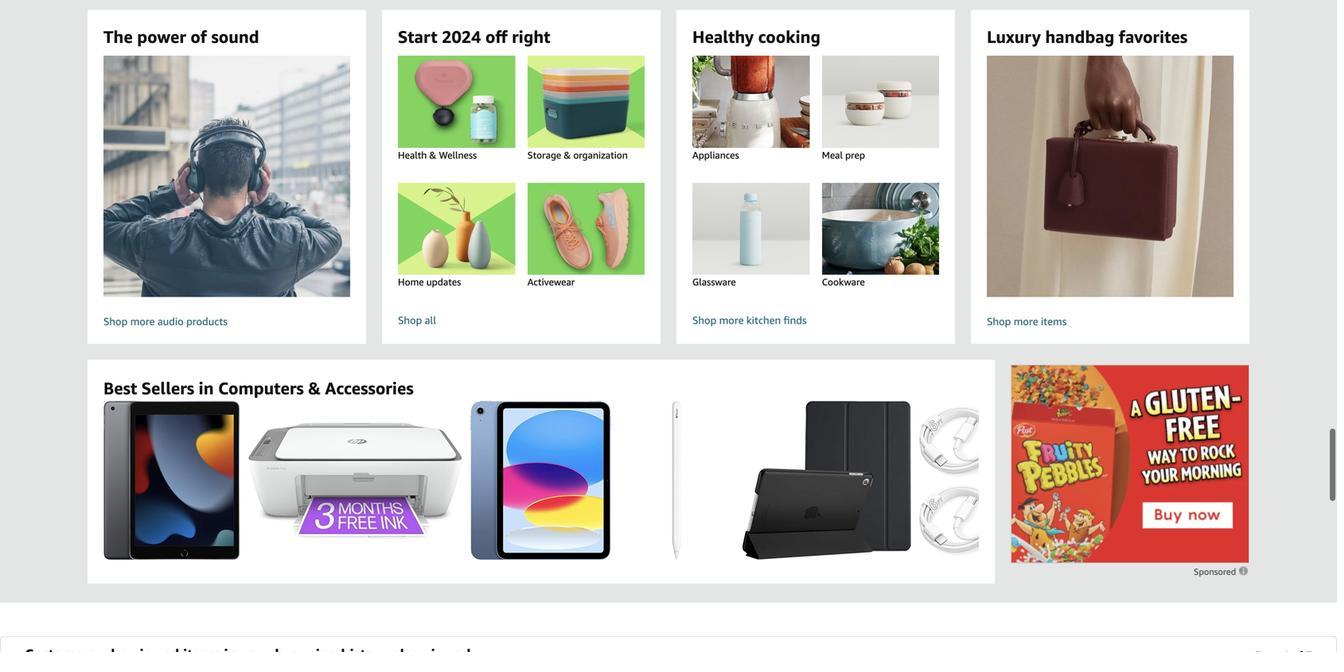 Task type: locate. For each thing, give the bounding box(es) containing it.
meal
[[822, 150, 843, 161]]

in
[[199, 379, 214, 399]]

& for health
[[429, 150, 436, 161]]

more inside shop more audio products link
[[130, 315, 155, 328]]

activewear
[[528, 277, 575, 288]]

meal prep link
[[807, 56, 955, 177]]

shop left audio
[[103, 315, 128, 328]]

2 horizontal spatial &
[[564, 150, 571, 161]]

health & wellness
[[398, 150, 477, 161]]

1 horizontal spatial more
[[719, 315, 744, 327]]

shop all link
[[398, 313, 645, 329]]

luxury handbag favorites image
[[960, 56, 1261, 297]]

home updates
[[398, 277, 461, 288]]

appliances
[[693, 150, 739, 161]]

& for storage
[[564, 150, 571, 161]]

shop
[[398, 315, 422, 327], [693, 315, 717, 327], [103, 315, 128, 328], [987, 315, 1011, 328]]

storage & organization
[[528, 150, 628, 161]]

storage
[[528, 150, 561, 161]]

&
[[429, 150, 436, 161], [564, 150, 571, 161], [308, 379, 321, 399]]

more for luxury handbag favorites
[[1014, 315, 1038, 328]]

shop left items
[[987, 315, 1011, 328]]

more inside shop more items link
[[1014, 315, 1038, 328]]

more
[[719, 315, 744, 327], [130, 315, 155, 328], [1014, 315, 1038, 328]]

1 horizontal spatial &
[[429, 150, 436, 161]]

sponsored link
[[1194, 566, 1250, 578]]

finds
[[784, 315, 807, 327]]

appliances image
[[677, 56, 825, 148]]

shop more items
[[987, 315, 1067, 328]]

glassware image
[[677, 183, 825, 275]]

& right storage
[[564, 150, 571, 161]]

shop more audio products
[[103, 315, 228, 328]]

health & wellness image
[[383, 56, 531, 148]]

0 horizontal spatial more
[[130, 315, 155, 328]]

shop down glassware on the top of the page
[[693, 315, 717, 327]]

right
[[512, 27, 550, 47]]

power
[[137, 27, 186, 47]]

best
[[103, 379, 137, 399]]

2024
[[442, 27, 481, 47]]

storage & organization image
[[512, 56, 660, 148]]

apple pencil (2nd generation): pixel-perfect precision and industry-leading low latency, perfect for note-taking,... image
[[672, 401, 681, 561]]

meal prep image
[[807, 56, 955, 148]]

sound
[[211, 27, 259, 47]]

wellness
[[439, 150, 477, 161]]

shop inside shop more items link
[[987, 315, 1011, 328]]

shop more kitchen finds
[[693, 315, 807, 327]]

shop inside shop more kitchen finds link
[[693, 315, 717, 327]]

more left kitchen on the right of page
[[719, 315, 744, 327]]

shop inside shop more audio products link
[[103, 315, 128, 328]]

health
[[398, 150, 427, 161]]

apple ipad (9th generation): with a13 bionic chip, 10.2-inch retina display, 64gb, wi-fi, 12mp front/8mp back camera,... image
[[103, 401, 240, 561]]

accessories
[[325, 379, 414, 399]]

the power of sound image
[[76, 56, 378, 297]]

hp deskjet 2755e wireless color inkjet-printer, print, scan, copy, easy setup, mobile printing, best-for home, instant... image
[[248, 423, 463, 539]]

handbag
[[1046, 27, 1115, 47]]

shop left all
[[398, 315, 422, 327]]

glassware link
[[677, 183, 825, 304]]

best sellers in computers & accessories
[[103, 379, 414, 399]]

shop all
[[398, 315, 436, 327]]

sellers
[[142, 379, 194, 399]]

start 2024 off right
[[398, 27, 550, 47]]

home
[[398, 277, 424, 288]]

2 horizontal spatial more
[[1014, 315, 1038, 328]]

procase for ipad 9th generation 2021/ ipad 8th generation 2020/ ipad 7th generation 2019 case, ipad 10.2 case ipad cover... image
[[742, 401, 912, 561]]

& right health
[[429, 150, 436, 161]]

& right computers
[[308, 379, 321, 399]]

apple ipad (10th generation): with a14 bionic chip, 10.9-inch liquid retina display, 64gb, wi-fi 6, 12mp front/12mp back... image
[[470, 401, 611, 561]]

glassware
[[693, 277, 736, 288]]

more left audio
[[130, 315, 155, 328]]

sponsored
[[1194, 567, 1239, 578]]

appliances link
[[677, 56, 825, 177]]

cookware
[[822, 277, 865, 288]]

more inside shop more kitchen finds link
[[719, 315, 744, 327]]

favorites
[[1119, 27, 1188, 47]]

more left items
[[1014, 315, 1038, 328]]

shop for shop more kitchen finds
[[693, 315, 717, 327]]

home updates image
[[383, 183, 531, 275]]

shop more kitchen finds link
[[693, 313, 939, 329]]

list
[[103, 401, 1337, 561]]



Task type: describe. For each thing, give the bounding box(es) containing it.
meal prep
[[822, 150, 865, 161]]

kitchen
[[747, 315, 781, 327]]

shop more items link
[[960, 56, 1261, 333]]

start
[[398, 27, 438, 47]]

more for the power of sound
[[130, 315, 155, 328]]

activewear link
[[512, 183, 660, 304]]

shop for shop more items
[[987, 315, 1011, 328]]

products
[[186, 315, 228, 328]]

shop more audio products link
[[76, 56, 378, 333]]

healthy cooking
[[693, 27, 821, 47]]

computers
[[218, 379, 304, 399]]

home updates link
[[383, 183, 531, 304]]

0 horizontal spatial &
[[308, 379, 321, 399]]

leave feedback on sponsored ad element
[[1194, 567, 1250, 578]]

activewear image
[[512, 183, 660, 275]]

items
[[1041, 315, 1067, 328]]

cookware link
[[807, 183, 955, 304]]

shop for shop all
[[398, 315, 422, 327]]

luxury
[[987, 27, 1041, 47]]

healthy
[[693, 27, 754, 47]]

organization
[[573, 150, 628, 161]]

the
[[103, 27, 133, 47]]

audio
[[157, 315, 184, 328]]

luxury handbag favorites
[[987, 27, 1188, 47]]

the power of sound
[[103, 27, 259, 47]]

all
[[425, 315, 436, 327]]

prep
[[845, 150, 865, 161]]

health & wellness link
[[383, 56, 531, 177]]

cookware image
[[807, 183, 955, 275]]

cooking
[[758, 27, 821, 47]]

of
[[191, 27, 207, 47]]

off
[[485, 27, 508, 47]]

shop for shop more audio products
[[103, 315, 128, 328]]

iphone 15 charger usb c wall charger ipad pro charger type c charger block 2 pack with 2 pack 6ft cable for iphone 15/15... image
[[919, 401, 1083, 561]]

updates
[[427, 277, 461, 288]]

storage & organization link
[[512, 56, 660, 177]]



Task type: vqa. For each thing, say whether or not it's contained in the screenshot.
Glassware link
yes



